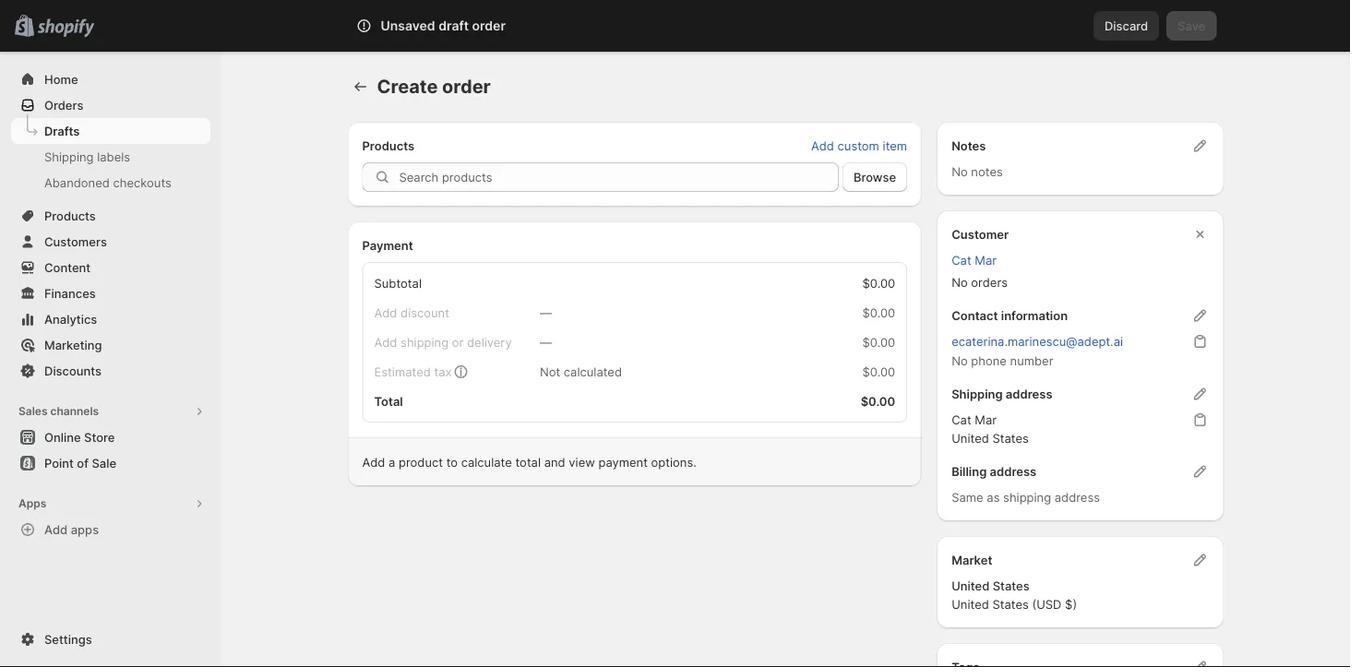 Task type: locate. For each thing, give the bounding box(es) containing it.
united states united states (usd $)
[[952, 579, 1077, 611]]

address down number
[[1006, 387, 1053, 401]]

1 vertical spatial add
[[362, 455, 385, 469]]

address up same as shipping address
[[990, 464, 1037, 478]]

cat down 'customer'
[[952, 253, 971, 267]]

phone
[[971, 353, 1007, 368]]

marketing
[[44, 338, 102, 352]]

same
[[952, 490, 983, 504]]

0 vertical spatial united
[[952, 431, 989, 445]]

no phone number
[[952, 353, 1053, 368]]

browse button
[[843, 162, 907, 192]]

cat mar link
[[952, 253, 997, 267]]

cat inside cat mar united states
[[952, 413, 971, 427]]

no inside cat mar no orders
[[952, 275, 968, 289]]

2 mar from the top
[[975, 413, 997, 427]]

add left apps
[[44, 522, 68, 537]]

view
[[569, 455, 595, 469]]

0 vertical spatial products
[[362, 138, 415, 153]]

no for no notes
[[952, 164, 968, 179]]

order right draft
[[472, 18, 506, 34]]

1 horizontal spatial products
[[362, 138, 415, 153]]

add inside add apps button
[[44, 522, 68, 537]]

online store link
[[11, 425, 210, 450]]

0 vertical spatial no
[[952, 164, 968, 179]]

1 vertical spatial cat
[[952, 413, 971, 427]]

0 vertical spatial shipping
[[44, 150, 94, 164]]

0 vertical spatial address
[[1006, 387, 1053, 401]]

products link
[[11, 203, 210, 229]]

1 mar from the top
[[975, 253, 997, 267]]

2 vertical spatial no
[[952, 353, 968, 368]]

address
[[1006, 387, 1053, 401], [990, 464, 1037, 478], [1055, 490, 1100, 504]]

2 vertical spatial states
[[992, 597, 1029, 611]]

orders
[[44, 98, 83, 112]]

add left custom
[[811, 138, 834, 153]]

0 horizontal spatial shipping
[[44, 150, 94, 164]]

mar inside cat mar united states
[[975, 413, 997, 427]]

subtotal
[[374, 276, 422, 290]]

united inside cat mar united states
[[952, 431, 989, 445]]

1 horizontal spatial shipping
[[952, 387, 1003, 401]]

sales
[[18, 405, 48, 418]]

no
[[952, 164, 968, 179], [952, 275, 968, 289], [952, 353, 968, 368]]

1 vertical spatial products
[[44, 209, 96, 223]]

mar
[[975, 253, 997, 267], [975, 413, 997, 427]]

1 vertical spatial states
[[993, 579, 1030, 593]]

shipping for shipping address
[[952, 387, 1003, 401]]

apps
[[18, 497, 46, 510]]

add
[[811, 138, 834, 153], [362, 455, 385, 469], [44, 522, 68, 537]]

0 horizontal spatial add
[[44, 522, 68, 537]]

cat inside cat mar no orders
[[952, 253, 971, 267]]

save
[[1178, 18, 1206, 33]]

point of sale
[[44, 456, 116, 470]]

store
[[84, 430, 115, 444]]

order
[[472, 18, 506, 34], [442, 75, 491, 98]]

customers link
[[11, 229, 210, 255]]

cat for cat mar no orders
[[952, 253, 971, 267]]

no left phone on the bottom right of the page
[[952, 353, 968, 368]]

1 vertical spatial mar
[[975, 413, 997, 427]]

shipping
[[44, 150, 94, 164], [952, 387, 1003, 401]]

search button
[[407, 11, 943, 41]]

3 states from the top
[[992, 597, 1029, 611]]

mar inside cat mar no orders
[[975, 253, 997, 267]]

no down 'cat mar' link
[[952, 275, 968, 289]]

cat down the shipping address
[[952, 413, 971, 427]]

1 no from the top
[[952, 164, 968, 179]]

(usd
[[1032, 597, 1062, 611]]

2 cat from the top
[[952, 413, 971, 427]]

0 vertical spatial cat
[[952, 253, 971, 267]]

3 no from the top
[[952, 353, 968, 368]]

2 no from the top
[[952, 275, 968, 289]]

2 vertical spatial add
[[44, 522, 68, 537]]

0 vertical spatial add
[[811, 138, 834, 153]]

information
[[1001, 308, 1068, 323]]

cat mar united states
[[952, 413, 1029, 445]]

united for united
[[952, 597, 989, 611]]

abandoned checkouts
[[44, 175, 171, 190]]

united
[[952, 431, 989, 445], [952, 579, 990, 593], [952, 597, 989, 611]]

channels
[[50, 405, 99, 418]]

$0.00
[[862, 276, 895, 290], [862, 305, 895, 320], [862, 335, 895, 349], [862, 365, 895, 379], [861, 394, 895, 408]]

discard link
[[1094, 11, 1159, 41]]

1 vertical spatial united
[[952, 579, 990, 593]]

shipping
[[1003, 490, 1051, 504]]

abandoned checkouts link
[[11, 170, 210, 196]]

2 — from the top
[[540, 335, 552, 349]]

cat for cat mar united states
[[952, 413, 971, 427]]

add custom item
[[811, 138, 907, 153]]

1 united from the top
[[952, 431, 989, 445]]

states down same as shipping address
[[993, 579, 1030, 593]]

2 vertical spatial address
[[1055, 490, 1100, 504]]

add for add a product to calculate total and view payment options.
[[362, 455, 385, 469]]

add apps button
[[11, 517, 210, 543]]

1 cat from the top
[[952, 253, 971, 267]]

states up billing address
[[992, 431, 1029, 445]]

contact information
[[952, 308, 1068, 323]]

unsaved draft order
[[381, 18, 506, 34]]

Search products text field
[[399, 162, 839, 192]]

0 vertical spatial —
[[540, 305, 552, 320]]

ecaterina.marinescu@adept.ai button
[[941, 329, 1134, 354]]

1 vertical spatial —
[[540, 335, 552, 349]]

add inside add custom item button
[[811, 138, 834, 153]]

same as shipping address
[[952, 490, 1100, 504]]

mar up the orders
[[975, 253, 997, 267]]

products up customers
[[44, 209, 96, 223]]

shipping address
[[952, 387, 1053, 401]]

products
[[362, 138, 415, 153], [44, 209, 96, 223]]

3 united from the top
[[952, 597, 989, 611]]

add a product to calculate total and view payment options.
[[362, 455, 697, 469]]

—
[[540, 305, 552, 320], [540, 335, 552, 349]]

order right create
[[442, 75, 491, 98]]

1 horizontal spatial add
[[362, 455, 385, 469]]

customers
[[44, 234, 107, 249]]

1 vertical spatial no
[[952, 275, 968, 289]]

mar down the shipping address
[[975, 413, 997, 427]]

products down create
[[362, 138, 415, 153]]

1 states from the top
[[992, 431, 1029, 445]]

states left the (usd
[[992, 597, 1029, 611]]

shipping down drafts
[[44, 150, 94, 164]]

1 vertical spatial shipping
[[952, 387, 1003, 401]]

address for shipping address
[[1006, 387, 1053, 401]]

add left a
[[362, 455, 385, 469]]

shipping for shipping labels
[[44, 150, 94, 164]]

point of sale link
[[11, 450, 210, 476]]

2 united from the top
[[952, 579, 990, 593]]

0 vertical spatial mar
[[975, 253, 997, 267]]

address right "shipping" on the bottom right of page
[[1055, 490, 1100, 504]]

1 vertical spatial address
[[990, 464, 1037, 478]]

online store
[[44, 430, 115, 444]]

states inside cat mar united states
[[992, 431, 1029, 445]]

options.
[[651, 455, 697, 469]]

no left notes
[[952, 164, 968, 179]]

shipping down phone on the bottom right of the page
[[952, 387, 1003, 401]]

and
[[544, 455, 565, 469]]

2 vertical spatial united
[[952, 597, 989, 611]]

custom
[[838, 138, 879, 153]]

apps button
[[11, 491, 210, 517]]

0 vertical spatial states
[[992, 431, 1029, 445]]

market
[[952, 553, 992, 567]]

discounts link
[[11, 358, 210, 384]]

0 vertical spatial order
[[472, 18, 506, 34]]

2 horizontal spatial add
[[811, 138, 834, 153]]

shopify image
[[37, 19, 94, 37]]



Task type: vqa. For each thing, say whether or not it's contained in the screenshot.
'Cat' corresponding to Cat Mar United States
yes



Task type: describe. For each thing, give the bounding box(es) containing it.
ecaterina.marinescu@adept.ai
[[952, 334, 1123, 348]]

home
[[44, 72, 78, 86]]

discounts
[[44, 364, 101, 378]]

sales channels button
[[11, 399, 210, 425]]

total
[[374, 394, 403, 408]]

customer
[[952, 227, 1009, 241]]

sales channels
[[18, 405, 99, 418]]

item
[[883, 138, 907, 153]]

labels
[[97, 150, 130, 164]]

settings
[[44, 632, 92, 646]]

browse
[[854, 170, 896, 184]]

billing address
[[952, 464, 1037, 478]]

add custom item button
[[800, 133, 918, 159]]

content
[[44, 260, 91, 275]]

1 vertical spatial order
[[442, 75, 491, 98]]

online
[[44, 430, 81, 444]]

home link
[[11, 66, 210, 92]]

mar for orders
[[975, 253, 997, 267]]

create order
[[377, 75, 491, 98]]

1 — from the top
[[540, 305, 552, 320]]

draft
[[438, 18, 469, 34]]

create
[[377, 75, 438, 98]]

product
[[399, 455, 443, 469]]

orders link
[[11, 92, 210, 118]]

united for cat
[[952, 431, 989, 445]]

payment
[[362, 238, 413, 252]]

payment
[[598, 455, 648, 469]]

$)
[[1065, 597, 1077, 611]]

analytics
[[44, 312, 97, 326]]

contact
[[952, 308, 998, 323]]

shipping labels link
[[11, 144, 210, 170]]

as
[[987, 490, 1000, 504]]

search
[[437, 18, 477, 33]]

settings link
[[11, 627, 210, 652]]

number
[[1010, 353, 1053, 368]]

content link
[[11, 255, 210, 281]]

calculated
[[564, 365, 622, 379]]

sale
[[92, 456, 116, 470]]

cat mar no orders
[[952, 253, 1008, 289]]

a
[[389, 455, 395, 469]]

no for no phone number
[[952, 353, 968, 368]]

notes
[[971, 164, 1003, 179]]

point
[[44, 456, 74, 470]]

calculate
[[461, 455, 512, 469]]

analytics link
[[11, 306, 210, 332]]

mar for states
[[975, 413, 997, 427]]

drafts link
[[11, 118, 210, 144]]

states for states
[[992, 597, 1029, 611]]

add for add apps
[[44, 522, 68, 537]]

marketing link
[[11, 332, 210, 358]]

2 states from the top
[[993, 579, 1030, 593]]

abandoned
[[44, 175, 110, 190]]

address for billing address
[[990, 464, 1037, 478]]

to
[[446, 455, 458, 469]]

not
[[540, 365, 560, 379]]

billing
[[952, 464, 987, 478]]

0 horizontal spatial products
[[44, 209, 96, 223]]

drafts
[[44, 124, 80, 138]]

finances link
[[11, 281, 210, 306]]

checkouts
[[113, 175, 171, 190]]

add apps
[[44, 522, 99, 537]]

online store button
[[0, 425, 221, 450]]

not calculated
[[540, 365, 622, 379]]

of
[[77, 456, 89, 470]]

total
[[515, 455, 541, 469]]

states for mar
[[992, 431, 1029, 445]]

discard
[[1105, 18, 1148, 33]]

save button
[[1167, 11, 1217, 41]]

no notes
[[952, 164, 1003, 179]]

unsaved
[[381, 18, 435, 34]]

point of sale button
[[0, 450, 221, 476]]

orders
[[971, 275, 1008, 289]]

finances
[[44, 286, 96, 300]]

shipping labels
[[44, 150, 130, 164]]

add for add custom item
[[811, 138, 834, 153]]



